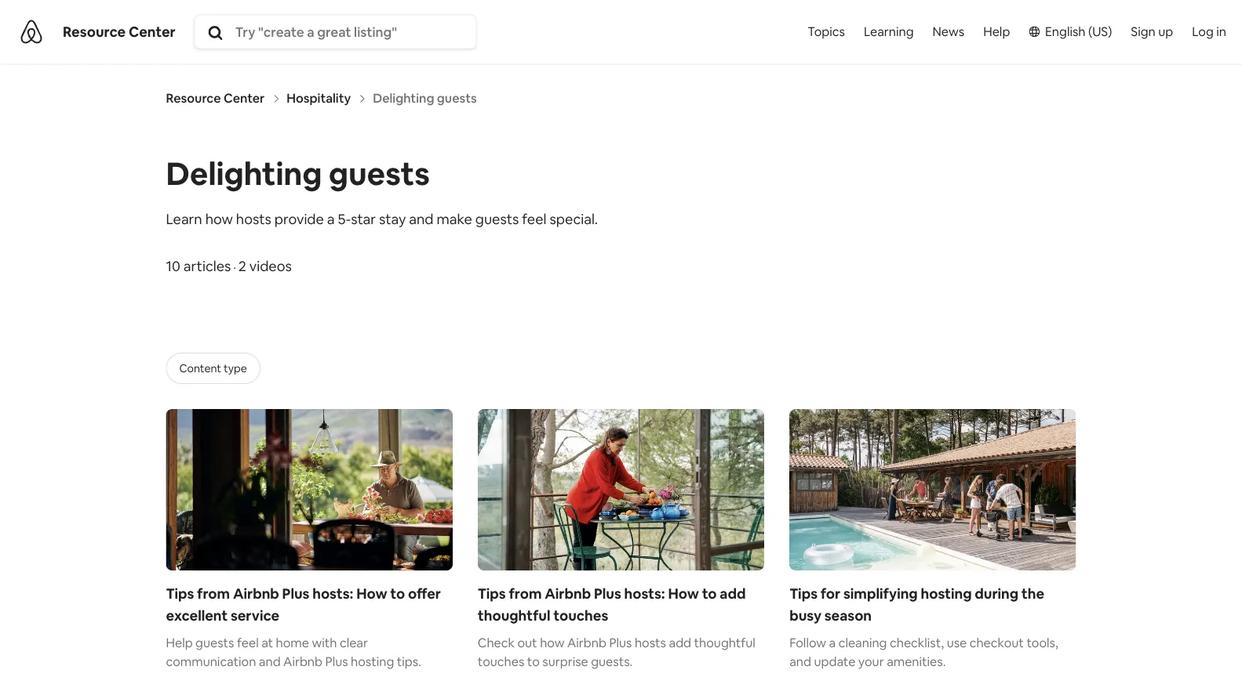 Task type: vqa. For each thing, say whether or not it's contained in the screenshot.
2nd Pay from the bottom
no



Task type: locate. For each thing, give the bounding box(es) containing it.
guests up learn how hosts provide a 5-star stay and make guests feel special.
[[329, 153, 430, 194]]

0 vertical spatial hosting
[[921, 585, 972, 604]]

1 hosts: from the left
[[312, 585, 353, 604]]

1 how from the left
[[356, 585, 387, 604]]

hosts: inside tips from airbnb plus hosts: how to add thoughtful touches
[[624, 585, 665, 604]]

2 horizontal spatial guests
[[475, 210, 519, 229]]

plus up check out how airbnb plus hosts add thoughtful touches to surprise guests. at the bottom of page
[[594, 585, 621, 604]]

2 horizontal spatial and
[[790, 654, 811, 670]]

help for help
[[983, 23, 1010, 40]]

1 horizontal spatial to
[[527, 654, 540, 670]]

2 horizontal spatial to
[[702, 585, 717, 604]]

hosts:
[[312, 585, 353, 604], [624, 585, 665, 604]]

0 vertical spatial guests
[[329, 153, 430, 194]]

tips inside tips for simplifying hosting during the busy season
[[790, 585, 818, 604]]

1 tips from the left
[[166, 585, 194, 604]]

during
[[975, 585, 1019, 604]]

from up the out on the bottom of page
[[509, 585, 542, 604]]

hosting inside tips for simplifying hosting during the busy season
[[921, 585, 972, 604]]

airbnb inside tips from airbnb plus hosts: how to offer excellent service
[[233, 585, 279, 604]]

your
[[858, 654, 884, 670]]

1 vertical spatial hosting
[[351, 654, 394, 670]]

add
[[720, 585, 746, 604], [669, 635, 691, 651]]

surprise
[[542, 654, 588, 670]]

how inside check out how airbnb plus hosts add thoughtful touches to surprise guests.
[[540, 635, 565, 651]]

0 vertical spatial how
[[205, 210, 233, 229]]

help inside the help guests feel at home with clear communication and airbnb plus hosting tips.
[[166, 635, 193, 651]]

learning
[[864, 23, 914, 40]]

to for add
[[702, 585, 717, 604]]

1 vertical spatial resource center link
[[166, 90, 265, 106]]

1 horizontal spatial thoughtful
[[694, 635, 755, 651]]

how inside tips from airbnb plus hosts: how to offer excellent service
[[356, 585, 387, 604]]

airbnb
[[233, 585, 279, 604], [545, 585, 591, 604], [567, 635, 606, 651], [283, 654, 322, 670]]

·
[[233, 261, 236, 275]]

and down follow
[[790, 654, 811, 670]]

10
[[166, 257, 180, 276]]

three people set an outdoor table while three others cook food on a grill that's situated on a deck next to a swimming pool. image
[[790, 410, 1076, 571], [790, 410, 1076, 571]]

simplifying
[[844, 585, 918, 604]]

help down excellent
[[166, 635, 193, 651]]

5-
[[338, 210, 351, 229]]

touches down "check"
[[478, 654, 524, 670]]

season
[[825, 607, 872, 626]]

hosts: up the with
[[312, 585, 353, 604]]

how up surprise
[[540, 635, 565, 651]]

to inside check out how airbnb plus hosts add thoughtful touches to surprise guests.
[[527, 654, 540, 670]]

hosts left provide at the top of page
[[236, 210, 271, 229]]

plus down the with
[[325, 654, 348, 670]]

at
[[261, 635, 273, 651]]

1 vertical spatial how
[[540, 635, 565, 651]]

1 horizontal spatial help
[[983, 23, 1010, 40]]

2 horizontal spatial tips
[[790, 585, 818, 604]]

amenities.
[[887, 654, 946, 670]]

0 vertical spatial resource
[[63, 23, 126, 41]]

and inside the help guests feel at home with clear communication and airbnb plus hosting tips.
[[259, 654, 281, 670]]

0 horizontal spatial hosting
[[351, 654, 394, 670]]

0 vertical spatial feel
[[522, 210, 547, 229]]

2 tips from the left
[[478, 585, 506, 604]]

help link
[[974, 0, 1020, 63]]

hosts: for touches
[[624, 585, 665, 604]]

1 vertical spatial a
[[829, 635, 836, 651]]

resource center link
[[63, 23, 176, 41], [166, 90, 265, 106]]

and right stay
[[409, 210, 434, 229]]

0 horizontal spatial to
[[390, 585, 405, 604]]

add inside check out how airbnb plus hosts add thoughtful touches to surprise guests.
[[669, 635, 691, 651]]

tips from airbnb plus hosts: how to offer excellent service
[[166, 585, 441, 626]]

1 horizontal spatial center
[[224, 90, 265, 106]]

hosts
[[236, 210, 271, 229], [635, 635, 666, 651]]

from up excellent
[[197, 585, 230, 604]]

feel
[[522, 210, 547, 229], [237, 635, 259, 651]]

plus
[[282, 585, 310, 604], [594, 585, 621, 604], [609, 635, 632, 651], [325, 654, 348, 670]]

tips up "check"
[[478, 585, 506, 604]]

service
[[231, 607, 279, 626]]

and
[[409, 210, 434, 229], [259, 654, 281, 670], [790, 654, 811, 670]]

tips for excellent
[[166, 585, 194, 604]]

home
[[276, 635, 309, 651]]

thoughtful
[[478, 607, 550, 626], [694, 635, 755, 651]]

2 hosts: from the left
[[624, 585, 665, 604]]

in
[[1217, 23, 1226, 40]]

0 vertical spatial center
[[129, 23, 176, 41]]

feel left 'special.'
[[522, 210, 547, 229]]

0 horizontal spatial a
[[327, 210, 335, 229]]

learn how hosts provide a 5-star stay and make guests feel special.
[[166, 210, 598, 229]]

touches
[[553, 607, 608, 626], [478, 654, 524, 670]]

plus up "home"
[[282, 585, 310, 604]]

0 vertical spatial add
[[720, 585, 746, 604]]

a
[[327, 210, 335, 229], [829, 635, 836, 651]]

how right learn
[[205, 210, 233, 229]]

1 horizontal spatial add
[[720, 585, 746, 604]]

0 horizontal spatial touches
[[478, 654, 524, 670]]

0 horizontal spatial hosts:
[[312, 585, 353, 604]]

hosting down clear
[[351, 654, 394, 670]]

1 horizontal spatial how
[[540, 635, 565, 651]]

guests right the make
[[475, 210, 519, 229]]

a host in a red sweater sets the table on her olive farm. image
[[478, 410, 764, 571], [478, 410, 764, 571]]

1 from from the left
[[197, 585, 230, 604]]

check out how airbnb plus hosts add thoughtful touches to surprise guests.
[[478, 635, 755, 670]]

guests up communication
[[195, 635, 234, 651]]

from inside tips from airbnb plus hosts: how to offer excellent service
[[197, 585, 230, 604]]

0 vertical spatial a
[[327, 210, 335, 229]]

1 horizontal spatial and
[[409, 210, 434, 229]]

tips inside tips from airbnb plus hosts: how to add thoughtful touches
[[478, 585, 506, 604]]

0 horizontal spatial feel
[[237, 635, 259, 651]]

0 horizontal spatial tips
[[166, 585, 194, 604]]

3 tips from the left
[[790, 585, 818, 604]]

english
[[1045, 23, 1086, 40]]

and down at
[[259, 654, 281, 670]]

hosting up use
[[921, 585, 972, 604]]

tips inside tips from airbnb plus hosts: how to offer excellent service
[[166, 585, 194, 604]]

to
[[390, 585, 405, 604], [702, 585, 717, 604], [527, 654, 540, 670]]

tips up excellent
[[166, 585, 194, 604]]

sign
[[1131, 23, 1156, 40]]

tips up the busy
[[790, 585, 818, 604]]

plus inside tips from airbnb plus hosts: how to add thoughtful touches
[[594, 585, 621, 604]]

thoughtful inside check out how airbnb plus hosts add thoughtful touches to surprise guests.
[[694, 635, 755, 651]]

videos
[[249, 257, 292, 276]]

and for guests
[[409, 210, 434, 229]]

log in button
[[1183, 0, 1236, 63]]

feel left at
[[237, 635, 259, 651]]

1 horizontal spatial tips
[[478, 585, 506, 604]]

to inside tips from airbnb plus hosts: how to offer excellent service
[[390, 585, 405, 604]]

guests for help guests feel at home with clear communication and airbnb plus hosting tips.
[[195, 635, 234, 651]]

1 horizontal spatial touches
[[553, 607, 608, 626]]

hosting inside the help guests feel at home with clear communication and airbnb plus hosting tips.
[[351, 654, 394, 670]]

with
[[312, 635, 337, 651]]

resource
[[63, 23, 126, 41], [166, 90, 221, 106]]

learning button
[[854, 0, 923, 63]]

delighting
[[166, 153, 322, 194]]

airbnb inside tips from airbnb plus hosts: how to add thoughtful touches
[[545, 585, 591, 604]]

1 vertical spatial hosts
[[635, 635, 666, 651]]

hosts: up check out how airbnb plus hosts add thoughtful touches to surprise guests. at the bottom of page
[[624, 585, 665, 604]]

news button
[[923, 0, 974, 63]]

0 vertical spatial touches
[[553, 607, 608, 626]]

articles
[[183, 257, 231, 276]]

touches up surprise
[[553, 607, 608, 626]]

from for excellent
[[197, 585, 230, 604]]

follow a cleaning checklist, use checkout tools, and update your amenities.
[[790, 635, 1058, 670]]

1 horizontal spatial a
[[829, 635, 836, 651]]

1 vertical spatial touches
[[478, 654, 524, 670]]

a left 5-
[[327, 210, 335, 229]]

a host wearing a hat arranges flowers in his home in cape town, south africa. image
[[166, 410, 453, 571], [166, 410, 453, 571]]

how
[[205, 210, 233, 229], [540, 635, 565, 651]]

1 horizontal spatial how
[[668, 585, 699, 604]]

content
[[179, 362, 221, 376]]

how
[[356, 585, 387, 604], [668, 585, 699, 604]]

tips
[[166, 585, 194, 604], [478, 585, 506, 604], [790, 585, 818, 604]]

center
[[129, 23, 176, 41], [224, 90, 265, 106]]

1 vertical spatial feel
[[237, 635, 259, 651]]

0 horizontal spatial and
[[259, 654, 281, 670]]

guests
[[329, 153, 430, 194], [475, 210, 519, 229], [195, 635, 234, 651]]

tips from airbnb plus hosts: how to add thoughtful touches
[[478, 585, 746, 626]]

0 horizontal spatial from
[[197, 585, 230, 604]]

to inside tips from airbnb plus hosts: how to add thoughtful touches
[[702, 585, 717, 604]]

content type button
[[166, 353, 260, 385]]

0 vertical spatial help
[[983, 23, 1010, 40]]

log
[[1192, 23, 1214, 40]]

hosts: inside tips from airbnb plus hosts: how to offer excellent service
[[312, 585, 353, 604]]

hosting
[[921, 585, 972, 604], [351, 654, 394, 670]]

plus up 'guests.'
[[609, 635, 632, 651]]

guests inside the help guests feel at home with clear communication and airbnb plus hosting tips.
[[195, 635, 234, 651]]

from inside tips from airbnb plus hosts: how to add thoughtful touches
[[509, 585, 542, 604]]

0 horizontal spatial hosts
[[236, 210, 271, 229]]

help right the news
[[983, 23, 1010, 40]]

a up update
[[829, 635, 836, 651]]

1 horizontal spatial hosting
[[921, 585, 972, 604]]

0 vertical spatial thoughtful
[[478, 607, 550, 626]]

plus inside tips from airbnb plus hosts: how to offer excellent service
[[282, 585, 310, 604]]

make
[[437, 210, 472, 229]]

1 horizontal spatial guests
[[329, 153, 430, 194]]

0 horizontal spatial resource
[[63, 23, 126, 41]]

english (us) button
[[1020, 0, 1122, 63]]

touches inside check out how airbnb plus hosts add thoughtful touches to surprise guests.
[[478, 654, 524, 670]]

1 horizontal spatial hosts
[[635, 635, 666, 651]]

1 horizontal spatial feel
[[522, 210, 547, 229]]

plus inside check out how airbnb plus hosts add thoughtful touches to surprise guests.
[[609, 635, 632, 651]]

clear
[[340, 635, 368, 651]]

0 horizontal spatial guests
[[195, 635, 234, 651]]

2 vertical spatial guests
[[195, 635, 234, 651]]

hosts down tips from airbnb plus hosts: how to add thoughtful touches
[[635, 635, 666, 651]]

2 from from the left
[[509, 585, 542, 604]]

1 vertical spatial help
[[166, 635, 193, 651]]

0 horizontal spatial help
[[166, 635, 193, 651]]

2 how from the left
[[668, 585, 699, 604]]

check
[[478, 635, 515, 651]]

log in
[[1192, 23, 1226, 40]]

checklist,
[[890, 635, 944, 651]]

airbnb inside the help guests feel at home with clear communication and airbnb plus hosting tips.
[[283, 654, 322, 670]]

0 horizontal spatial how
[[356, 585, 387, 604]]

1 vertical spatial thoughtful
[[694, 635, 755, 651]]

the
[[1022, 585, 1044, 604]]

from
[[197, 585, 230, 604], [509, 585, 542, 604]]

1 horizontal spatial resource
[[166, 90, 221, 106]]

0 vertical spatial hosts
[[236, 210, 271, 229]]

how inside tips from airbnb plus hosts: how to add thoughtful touches
[[668, 585, 699, 604]]

1 horizontal spatial hosts:
[[624, 585, 665, 604]]

1 vertical spatial add
[[669, 635, 691, 651]]

help
[[983, 23, 1010, 40], [166, 635, 193, 651]]

0 horizontal spatial thoughtful
[[478, 607, 550, 626]]

0 horizontal spatial add
[[669, 635, 691, 651]]

resource center
[[63, 23, 176, 41], [166, 90, 265, 106]]

1 horizontal spatial from
[[509, 585, 542, 604]]

0 vertical spatial resource center link
[[63, 23, 176, 41]]



Task type: describe. For each thing, give the bounding box(es) containing it.
update
[[814, 654, 856, 670]]

news
[[933, 23, 965, 40]]

sign up button
[[1122, 0, 1183, 63]]

0 vertical spatial resource center
[[63, 23, 176, 41]]

sign up
[[1131, 23, 1173, 40]]

help for help guests feel at home with clear communication and airbnb plus hosting tips.
[[166, 635, 193, 651]]

delighting guests
[[166, 153, 430, 194]]

10 articles · 2 videos
[[166, 257, 292, 276]]

topics
[[808, 23, 845, 40]]

communication
[[166, 654, 256, 670]]

2
[[238, 257, 246, 276]]

learn
[[166, 210, 202, 229]]

hosts: for service
[[312, 585, 353, 604]]

follow
[[790, 635, 826, 651]]

stay
[[379, 210, 406, 229]]

0 horizontal spatial center
[[129, 23, 176, 41]]

and for from
[[259, 654, 281, 670]]

tools,
[[1027, 635, 1058, 651]]

how for offer
[[356, 585, 387, 604]]

topics button
[[804, 0, 848, 66]]

1 vertical spatial center
[[224, 90, 265, 106]]

out
[[517, 635, 537, 651]]

busy
[[790, 607, 822, 626]]

a inside follow a cleaning checklist, use checkout tools, and update your amenities.
[[829, 635, 836, 651]]

guests for delighting guests
[[329, 153, 430, 194]]

from for thoughtful
[[509, 585, 542, 604]]

up
[[1158, 23, 1173, 40]]

type
[[224, 362, 247, 376]]

and inside follow a cleaning checklist, use checkout tools, and update your amenities.
[[790, 654, 811, 670]]

Search text field
[[235, 23, 473, 41]]

hosts inside check out how airbnb plus hosts add thoughtful touches to surprise guests.
[[635, 635, 666, 651]]

english (us)
[[1045, 23, 1112, 40]]

guests.
[[591, 654, 633, 670]]

content type
[[179, 362, 247, 376]]

tips for simplifying hosting during the busy season
[[790, 585, 1044, 626]]

star
[[351, 210, 376, 229]]

plus inside the help guests feel at home with clear communication and airbnb plus hosting tips.
[[325, 654, 348, 670]]

add inside tips from airbnb plus hosts: how to add thoughtful touches
[[720, 585, 746, 604]]

0 horizontal spatial how
[[205, 210, 233, 229]]

1 vertical spatial resource
[[166, 90, 221, 106]]

offer
[[408, 585, 441, 604]]

to for offer
[[390, 585, 405, 604]]

provide
[[274, 210, 324, 229]]

hospitality link
[[287, 90, 351, 106]]

how for add
[[668, 585, 699, 604]]

tips.
[[397, 654, 421, 670]]

tips for thoughtful
[[478, 585, 506, 604]]

hospitality
[[287, 90, 351, 106]]

checkout
[[970, 635, 1024, 651]]

touches inside tips from airbnb plus hosts: how to add thoughtful touches
[[553, 607, 608, 626]]

1 vertical spatial guests
[[475, 210, 519, 229]]

airbnb inside check out how airbnb plus hosts add thoughtful touches to surprise guests.
[[567, 635, 606, 651]]

(us)
[[1088, 23, 1112, 40]]

1 vertical spatial resource center
[[166, 90, 265, 106]]

cleaning
[[839, 635, 887, 651]]

for
[[821, 585, 841, 604]]

help guests feel at home with clear communication and airbnb plus hosting tips.
[[166, 635, 421, 670]]

use
[[947, 635, 967, 651]]

excellent
[[166, 607, 228, 626]]

feel inside the help guests feel at home with clear communication and airbnb plus hosting tips.
[[237, 635, 259, 651]]

thoughtful inside tips from airbnb plus hosts: how to add thoughtful touches
[[478, 607, 550, 626]]

special.
[[550, 210, 598, 229]]



